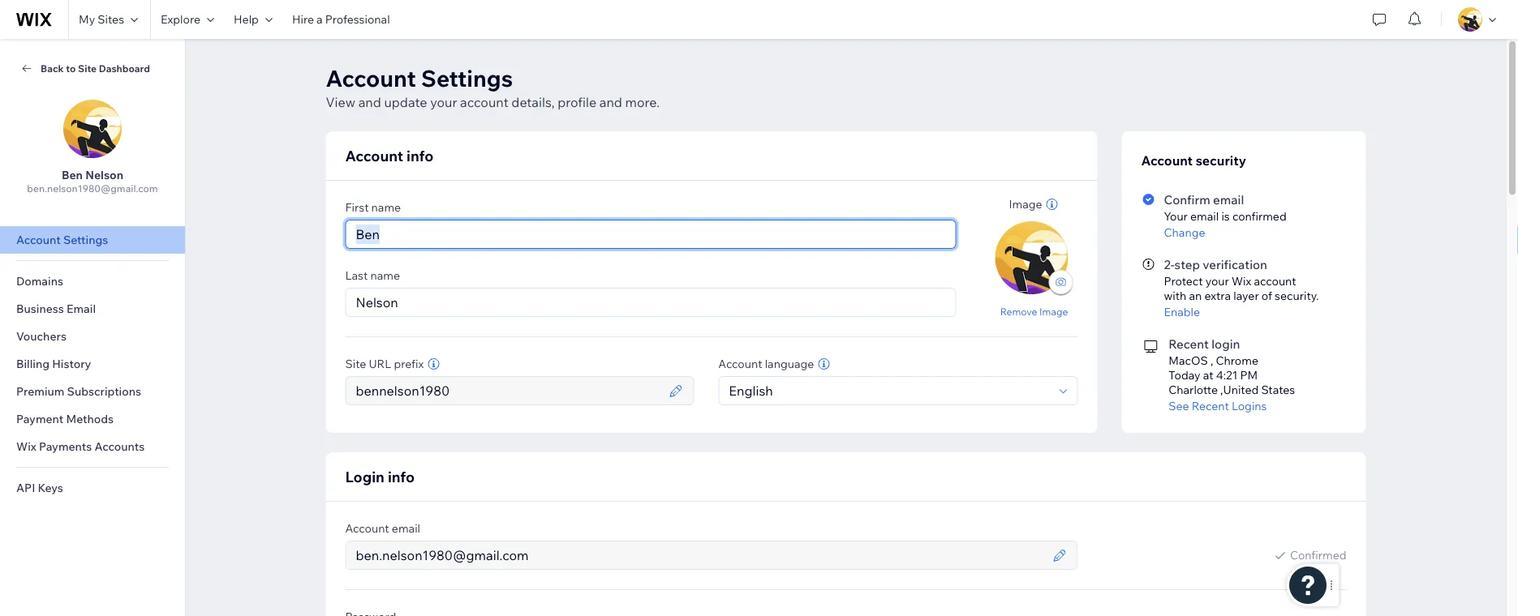 Task type: describe. For each thing, give the bounding box(es) containing it.
security.
[[1275, 289, 1320, 303]]

update
[[384, 94, 427, 110]]

of
[[1262, 289, 1273, 303]]

settings for account settings view and update your account details, profile and more.
[[421, 64, 513, 92]]

confirmed
[[1291, 549, 1347, 563]]

email
[[67, 302, 96, 316]]

remove image
[[1001, 306, 1069, 318]]

with
[[1164, 289, 1187, 303]]

security
[[1196, 153, 1247, 169]]

business email link
[[0, 295, 185, 323]]

account language
[[719, 357, 815, 371]]

first name
[[345, 200, 401, 215]]

account for account language
[[719, 357, 763, 371]]

domains link
[[0, 268, 185, 295]]

billing history link
[[0, 351, 185, 378]]

accounts
[[95, 440, 145, 454]]

api
[[16, 481, 35, 496]]

recent login macos , chrome today at 4:21 pm charlotte ,united states see recent logins
[[1169, 336, 1296, 414]]

info for account info
[[407, 147, 434, 165]]

your inside account settings view and update your account details, profile and more.
[[430, 94, 457, 110]]

back to site dashboard
[[41, 62, 150, 74]]

last name
[[345, 269, 400, 283]]

language
[[765, 357, 815, 371]]

last
[[345, 269, 368, 283]]

wix payments accounts
[[16, 440, 145, 454]]

at
[[1204, 369, 1214, 383]]

2 and from the left
[[600, 94, 623, 110]]

account settings view and update your account details, profile and more.
[[326, 64, 660, 110]]

see recent logins button
[[1169, 399, 1347, 414]]

today
[[1169, 369, 1201, 383]]

back
[[41, 62, 64, 74]]

1 vertical spatial recent
[[1192, 399, 1230, 414]]

,united
[[1221, 383, 1259, 397]]

Choose an account name text field
[[351, 377, 664, 405]]

account for settings
[[460, 94, 509, 110]]

account for account email
[[345, 522, 389, 536]]

premium
[[16, 385, 64, 399]]

wix inside 2-step verification protect your wix account with an extra layer of security. enable
[[1232, 274, 1252, 289]]

a
[[317, 12, 323, 26]]

wix inside sidebar element
[[16, 440, 36, 454]]

url
[[369, 357, 392, 371]]

2-
[[1164, 257, 1175, 272]]

account settings
[[16, 233, 108, 247]]

vouchers link
[[0, 323, 185, 351]]

email for account
[[392, 522, 421, 536]]

api keys
[[16, 481, 63, 496]]

methods
[[66, 412, 114, 427]]

premium subscriptions
[[16, 385, 141, 399]]

confirm
[[1164, 192, 1211, 207]]

confirm email your email is confirmed change
[[1164, 192, 1287, 240]]

premium subscriptions link
[[0, 378, 185, 406]]

Email address text field
[[351, 542, 1048, 570]]

1 and from the left
[[358, 94, 381, 110]]

macos
[[1169, 354, 1209, 368]]

4:21
[[1217, 369, 1238, 383]]

ben nelson ben.nelson1980@gmail.com
[[27, 168, 158, 195]]

0 vertical spatial image
[[1009, 197, 1043, 211]]

hire a professional
[[292, 12, 390, 26]]

verification
[[1203, 257, 1268, 272]]

remove
[[1001, 306, 1038, 318]]

1 horizontal spatial site
[[345, 357, 366, 371]]

charlotte
[[1169, 383, 1218, 397]]

Enter your first name. text field
[[351, 221, 951, 248]]

ben.nelson1980@gmail.com
[[27, 183, 158, 195]]

api keys link
[[0, 475, 185, 502]]

account for account settings view and update your account details, profile and more.
[[326, 64, 416, 92]]

account for account security
[[1142, 153, 1193, 169]]

hire
[[292, 12, 314, 26]]

enable button
[[1164, 305, 1345, 320]]



Task type: locate. For each thing, give the bounding box(es) containing it.
business email
[[16, 302, 96, 316]]

professional
[[325, 12, 390, 26]]

keys
[[38, 481, 63, 496]]

account inside account settings view and update your account details, profile and more.
[[460, 94, 509, 110]]

0 horizontal spatial account
[[460, 94, 509, 110]]

1 vertical spatial image
[[1040, 306, 1069, 318]]

business
[[16, 302, 64, 316]]

payment methods
[[16, 412, 114, 427]]

1 vertical spatial email
[[1191, 209, 1219, 224]]

site inside "link"
[[78, 62, 97, 74]]

0 vertical spatial your
[[430, 94, 457, 110]]

details,
[[512, 94, 555, 110]]

ben
[[62, 168, 83, 182]]

2 vertical spatial email
[[392, 522, 421, 536]]

name for first name
[[371, 200, 401, 215]]

name
[[371, 200, 401, 215], [371, 269, 400, 283]]

0 vertical spatial settings
[[421, 64, 513, 92]]

profile
[[558, 94, 597, 110]]

account left language
[[719, 357, 763, 371]]

your
[[430, 94, 457, 110], [1206, 274, 1230, 289]]

account email
[[345, 522, 421, 536]]

enable
[[1164, 305, 1201, 319]]

login
[[345, 468, 385, 486]]

settings up update
[[421, 64, 513, 92]]

account up domains
[[16, 233, 61, 247]]

account settings link
[[0, 226, 185, 254]]

email up is
[[1214, 192, 1245, 207]]

1 horizontal spatial and
[[600, 94, 623, 110]]

first
[[345, 200, 369, 215]]

dashboard
[[99, 62, 150, 74]]

Enter your last name. text field
[[351, 289, 951, 317]]

to
[[66, 62, 76, 74]]

0 horizontal spatial and
[[358, 94, 381, 110]]

account info
[[345, 147, 434, 165]]

None field
[[724, 377, 1055, 405]]

info right login
[[388, 468, 415, 486]]

1 horizontal spatial wix
[[1232, 274, 1252, 289]]

site left url
[[345, 357, 366, 371]]

view
[[326, 94, 356, 110]]

settings up domains link
[[63, 233, 108, 247]]

wix down the payment
[[16, 440, 36, 454]]

image inside button
[[1040, 306, 1069, 318]]

is
[[1222, 209, 1230, 224]]

settings
[[421, 64, 513, 92], [63, 233, 108, 247]]

domains
[[16, 274, 63, 289]]

account inside sidebar element
[[16, 233, 61, 247]]

pm
[[1241, 369, 1258, 383]]

0 vertical spatial account
[[460, 94, 509, 110]]

account for account info
[[345, 147, 403, 165]]

account for account settings
[[16, 233, 61, 247]]

site url prefix
[[345, 357, 424, 371]]

states
[[1262, 383, 1296, 397]]

billing
[[16, 357, 50, 371]]

0 horizontal spatial site
[[78, 62, 97, 74]]

image
[[1009, 197, 1043, 211], [1040, 306, 1069, 318]]

info for login info
[[388, 468, 415, 486]]

account inside 2-step verification protect your wix account with an extra layer of security. enable
[[1254, 274, 1297, 289]]

and right view
[[358, 94, 381, 110]]

help
[[234, 12, 259, 26]]

account left details, in the top of the page
[[460, 94, 509, 110]]

confirmed
[[1233, 209, 1287, 224]]

info
[[407, 147, 434, 165], [388, 468, 415, 486]]

0 vertical spatial wix
[[1232, 274, 1252, 289]]

site
[[78, 62, 97, 74], [345, 357, 366, 371]]

settings inside sidebar element
[[63, 233, 108, 247]]

protect
[[1164, 274, 1203, 289]]

1 horizontal spatial account
[[1254, 274, 1297, 289]]

1 vertical spatial info
[[388, 468, 415, 486]]

1 vertical spatial account
[[1254, 274, 1297, 289]]

step
[[1175, 257, 1200, 272]]

0 vertical spatial site
[[78, 62, 97, 74]]

settings inside account settings view and update your account details, profile and more.
[[421, 64, 513, 92]]

email
[[1214, 192, 1245, 207], [1191, 209, 1219, 224], [392, 522, 421, 536]]

wix payments accounts link
[[0, 433, 185, 461]]

back to site dashboard link
[[19, 61, 166, 75]]

explore
[[161, 12, 201, 26]]

0 horizontal spatial wix
[[16, 440, 36, 454]]

account up confirm
[[1142, 153, 1193, 169]]

remove image button
[[1001, 304, 1069, 319]]

and left more.
[[600, 94, 623, 110]]

account up of
[[1254, 274, 1297, 289]]

logins
[[1232, 399, 1268, 414]]

account for step
[[1254, 274, 1297, 289]]

more.
[[625, 94, 660, 110]]

1 vertical spatial settings
[[63, 233, 108, 247]]

2-step verification protect your wix account with an extra layer of security. enable
[[1164, 257, 1320, 319]]

recent up 'macos'
[[1169, 336, 1209, 352]]

account inside account settings view and update your account details, profile and more.
[[326, 64, 416, 92]]

payments
[[39, 440, 92, 454]]

1 horizontal spatial settings
[[421, 64, 513, 92]]

change button
[[1164, 226, 1345, 240]]

change
[[1164, 226, 1206, 240]]

1 horizontal spatial your
[[1206, 274, 1230, 289]]

sites
[[98, 12, 124, 26]]

help button
[[224, 0, 282, 39]]

my
[[79, 12, 95, 26]]

name for last name
[[371, 269, 400, 283]]

wix up layer
[[1232, 274, 1252, 289]]

account
[[460, 94, 509, 110], [1254, 274, 1297, 289]]

your inside 2-step verification protect your wix account with an extra layer of security. enable
[[1206, 274, 1230, 289]]

payment methods link
[[0, 406, 185, 433]]

prefix
[[394, 357, 424, 371]]

0 vertical spatial email
[[1214, 192, 1245, 207]]

,
[[1211, 354, 1214, 368]]

0 horizontal spatial your
[[430, 94, 457, 110]]

see
[[1169, 399, 1190, 414]]

and
[[358, 94, 381, 110], [600, 94, 623, 110]]

account security
[[1142, 153, 1247, 169]]

1 vertical spatial name
[[371, 269, 400, 283]]

email down the login info
[[392, 522, 421, 536]]

your right update
[[430, 94, 457, 110]]

an
[[1190, 289, 1202, 303]]

nelson
[[85, 168, 123, 182]]

chrome
[[1216, 354, 1259, 368]]

0 vertical spatial name
[[371, 200, 401, 215]]

1 vertical spatial wix
[[16, 440, 36, 454]]

wix
[[1232, 274, 1252, 289], [16, 440, 36, 454]]

email for confirm
[[1214, 192, 1245, 207]]

1 vertical spatial your
[[1206, 274, 1230, 289]]

your up extra
[[1206, 274, 1230, 289]]

subscriptions
[[67, 385, 141, 399]]

payment
[[16, 412, 64, 427]]

vouchers
[[16, 330, 67, 344]]

account up first name
[[345, 147, 403, 165]]

settings for account settings
[[63, 233, 108, 247]]

account up view
[[326, 64, 416, 92]]

name right last
[[371, 269, 400, 283]]

site right to
[[78, 62, 97, 74]]

extra
[[1205, 289, 1231, 303]]

name right first
[[371, 200, 401, 215]]

0 vertical spatial info
[[407, 147, 434, 165]]

recent down the charlotte
[[1192, 399, 1230, 414]]

account down login
[[345, 522, 389, 536]]

0 vertical spatial recent
[[1169, 336, 1209, 352]]

my sites
[[79, 12, 124, 26]]

login
[[1212, 336, 1241, 352]]

info down update
[[407, 147, 434, 165]]

history
[[52, 357, 91, 371]]

1 vertical spatial site
[[345, 357, 366, 371]]

billing history
[[16, 357, 91, 371]]

recent
[[1169, 336, 1209, 352], [1192, 399, 1230, 414]]

sidebar element
[[0, 39, 186, 617]]

your
[[1164, 209, 1188, 224]]

hire a professional link
[[282, 0, 400, 39]]

layer
[[1234, 289, 1260, 303]]

email left is
[[1191, 209, 1219, 224]]

login info
[[345, 468, 415, 486]]

0 horizontal spatial settings
[[63, 233, 108, 247]]



Task type: vqa. For each thing, say whether or not it's contained in the screenshot.
"Dashboard"
yes



